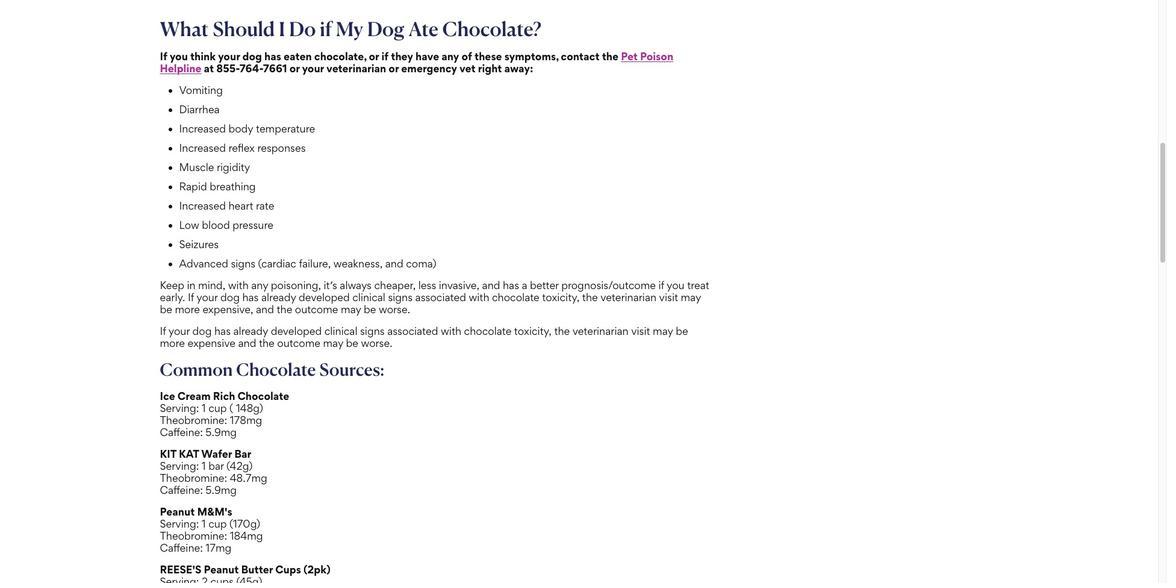 Task type: locate. For each thing, give the bounding box(es) containing it.
theobromine: down 'cream'
[[160, 414, 227, 426]]

worse.
[[379, 303, 410, 315], [361, 336, 393, 349]]

any down the (cardiac
[[251, 279, 268, 291]]

3 increased from the top
[[179, 199, 226, 212]]

1 caffeine: from the top
[[160, 426, 203, 438]]

0 horizontal spatial peanut
[[160, 505, 195, 518]]

chocolate down invasive, in the left top of the page
[[464, 324, 512, 337]]

0 vertical spatial any
[[442, 50, 459, 62]]

signs
[[231, 257, 255, 270], [388, 291, 413, 303], [360, 324, 385, 337]]

more inside if your dog has already developed clinical signs associated with chocolate toxicity, the veterinarian visit may be more expensive and the outcome may be worse.
[[160, 336, 185, 349]]

if down the what
[[160, 50, 167, 62]]

if right early.
[[188, 291, 194, 303]]

advanced signs (cardiac failure, weakness, and coma)
[[179, 257, 437, 270]]

1 serving: from the top
[[160, 402, 199, 414]]

0 vertical spatial associated
[[415, 291, 466, 303]]

1 cup from the top
[[209, 402, 227, 414]]

0 vertical spatial developed
[[299, 291, 350, 303]]

and right expensive
[[238, 336, 256, 349]]

outcome inside if your dog has already developed clinical signs associated with chocolate toxicity, the veterinarian visit may be more expensive and the outcome may be worse.
[[277, 336, 320, 349]]

caffeine: inside peanut m&m's serving: 1 cup (170g) theobromine: 184mg caffeine: 17mg
[[160, 541, 203, 554]]

you left treat
[[667, 279, 685, 291]]

0 vertical spatial worse.
[[379, 303, 410, 315]]

dog right in
[[220, 291, 240, 303]]

1 horizontal spatial with
[[441, 324, 461, 337]]

1 horizontal spatial you
[[667, 279, 685, 291]]

common chocolate sources:
[[160, 359, 385, 380]]

2 vertical spatial dog
[[192, 324, 212, 337]]

visit left treat
[[659, 291, 678, 303]]

if right do
[[320, 17, 332, 41]]

3 caffeine: from the top
[[160, 541, 203, 554]]

1 vertical spatial you
[[667, 279, 685, 291]]

has left a
[[503, 279, 519, 291]]

has down expensive,
[[214, 324, 231, 337]]

be down treat
[[676, 324, 688, 337]]

1 vertical spatial serving:
[[160, 459, 199, 472]]

increased down rapid
[[179, 199, 226, 212]]

poisoning,
[[271, 279, 321, 291]]

clinical up "sources:"
[[325, 324, 358, 337]]

2 theobromine: from the top
[[160, 471, 227, 484]]

serving: for kat
[[160, 459, 199, 472]]

0 vertical spatial toxicity,
[[542, 291, 580, 303]]

1 inside "ice cream rich chocolate serving: 1 cup ( 148g) theobromine: 178mg caffeine: 5.9mg"
[[202, 402, 206, 414]]

1 vertical spatial already
[[233, 324, 268, 337]]

worse. up "sources:"
[[361, 336, 393, 349]]

2 vertical spatial signs
[[360, 324, 385, 337]]

caffeine: up kat
[[160, 426, 203, 438]]

cup up 17mg
[[209, 517, 227, 530]]

the up common chocolate sources:
[[259, 336, 275, 349]]

any inside keep in mind, with any poisoning, it's always cheaper, less invasive, and has a better prognosis/outcome if you treat early. if your dog has already developed clinical signs associated with chocolate toxicity, the veterinarian visit may be more expensive, and the outcome may be worse.
[[251, 279, 268, 291]]

1 vertical spatial more
[[160, 336, 185, 349]]

has
[[264, 50, 281, 62], [503, 279, 519, 291], [242, 291, 259, 303], [214, 324, 231, 337]]

2 vertical spatial theobromine:
[[160, 529, 227, 542]]

chocolate down common chocolate sources:
[[238, 390, 289, 402]]

2 increased from the top
[[179, 141, 226, 154]]

increased up muscle
[[179, 141, 226, 154]]

dog
[[242, 50, 262, 62], [220, 291, 240, 303], [192, 324, 212, 337]]

increased
[[179, 122, 226, 135], [179, 141, 226, 154], [179, 199, 226, 212]]

2 vertical spatial serving:
[[160, 517, 199, 530]]

if for your
[[160, 324, 166, 337]]

caffeine: inside 'kit kat wafer bar serving: 1 bar (42g) theobromine: 48.7mg caffeine: 5.9mg'
[[160, 483, 203, 496]]

emergency
[[401, 62, 457, 74]]

1 vertical spatial signs
[[388, 291, 413, 303]]

5.9mg up wafer
[[206, 426, 237, 438]]

1 vertical spatial if
[[188, 291, 194, 303]]

5.9mg inside 'kit kat wafer bar serving: 1 bar (42g) theobromine: 48.7mg caffeine: 5.9mg'
[[206, 483, 237, 496]]

outcome up common chocolate sources:
[[277, 336, 320, 349]]

1 1 from the top
[[202, 402, 206, 414]]

visit down prognosis/outcome on the top
[[631, 324, 650, 337]]

1 horizontal spatial visit
[[659, 291, 678, 303]]

1 vertical spatial increased
[[179, 141, 226, 154]]

0 horizontal spatial with
[[228, 279, 249, 291]]

serving:
[[160, 402, 199, 414], [160, 459, 199, 472], [160, 517, 199, 530]]

serving: for cream
[[160, 402, 199, 414]]

i
[[279, 17, 285, 41]]

pet poison helpline
[[160, 50, 674, 74]]

veterinarian
[[327, 62, 386, 74], [601, 291, 657, 303], [573, 324, 629, 337]]

associated
[[415, 291, 466, 303], [387, 324, 438, 337]]

1 vertical spatial visit
[[631, 324, 650, 337]]

increased reflex responses
[[179, 141, 306, 154]]

1 inside peanut m&m's serving: 1 cup (170g) theobromine: 184mg caffeine: 17mg
[[202, 517, 206, 530]]

2 vertical spatial if
[[160, 324, 166, 337]]

0 vertical spatial veterinarian
[[327, 62, 386, 74]]

serving: left bar
[[160, 459, 199, 472]]

2 vertical spatial veterinarian
[[573, 324, 629, 337]]

contact
[[561, 50, 600, 62]]

associated down coma)
[[415, 291, 466, 303]]

outcome
[[295, 303, 338, 315], [277, 336, 320, 349]]

dog left '7661'
[[242, 50, 262, 62]]

chocolate
[[492, 291, 540, 303], [464, 324, 512, 337]]

if inside if your dog has already developed clinical signs associated with chocolate toxicity, the veterinarian visit may be more expensive and the outcome may be worse.
[[160, 324, 166, 337]]

0 vertical spatial cup
[[209, 402, 227, 414]]

cup inside "ice cream rich chocolate serving: 1 cup ( 148g) theobromine: 178mg caffeine: 5.9mg"
[[209, 402, 227, 414]]

1 vertical spatial developed
[[271, 324, 322, 337]]

1 vertical spatial 5.9mg
[[206, 483, 237, 496]]

5.9mg up 'm&m's' at bottom
[[206, 483, 237, 496]]

chocolate?
[[443, 17, 542, 41]]

toxicity,
[[542, 291, 580, 303], [514, 324, 552, 337]]

1 vertical spatial associated
[[387, 324, 438, 337]]

caffeine: up reese's
[[160, 541, 203, 554]]

0 vertical spatial 5.9mg
[[206, 426, 237, 438]]

0 vertical spatial visit
[[659, 291, 678, 303]]

helpline
[[160, 62, 201, 74]]

1 up 17mg
[[202, 517, 206, 530]]

0 horizontal spatial you
[[170, 50, 188, 62]]

1 vertical spatial toxicity,
[[514, 324, 552, 337]]

more down in
[[175, 303, 200, 315]]

caffeine:
[[160, 426, 203, 438], [160, 483, 203, 496], [160, 541, 203, 554]]

your right at
[[218, 50, 240, 62]]

1 horizontal spatial dog
[[220, 291, 240, 303]]

0 vertical spatial outcome
[[295, 303, 338, 315]]

muscle
[[179, 161, 214, 173]]

cup
[[209, 402, 227, 414], [209, 517, 227, 530]]

of
[[462, 50, 472, 62]]

toxicity, inside keep in mind, with any poisoning, it's always cheaper, less invasive, and has a better prognosis/outcome if you treat early. if your dog has already developed clinical signs associated with chocolate toxicity, the veterinarian visit may be more expensive, and the outcome may be worse.
[[542, 291, 580, 303]]

serving: up reese's
[[160, 517, 199, 530]]

0 horizontal spatial any
[[251, 279, 268, 291]]

and
[[385, 257, 403, 270], [482, 279, 500, 291], [256, 303, 274, 315], [238, 336, 256, 349]]

0 horizontal spatial signs
[[231, 257, 255, 270]]

2 horizontal spatial if
[[659, 279, 664, 291]]

theobromine: inside "ice cream rich chocolate serving: 1 cup ( 148g) theobromine: 178mg caffeine: 5.9mg"
[[160, 414, 227, 426]]

better
[[530, 279, 559, 291]]

if for you
[[160, 50, 167, 62]]

chocolate up 148g)
[[236, 359, 316, 380]]

148g)
[[236, 402, 263, 414]]

0 vertical spatial chocolate
[[492, 291, 540, 303]]

failure,
[[299, 257, 331, 270]]

clinical down weakness,
[[353, 291, 385, 303]]

you left think
[[170, 50, 188, 62]]

signs left the less
[[388, 291, 413, 303]]

with down keep in mind, with any poisoning, it's always cheaper, less invasive, and has a better prognosis/outcome if you treat early. if your dog has already developed clinical signs associated with chocolate toxicity, the veterinarian visit may be more expensive, and the outcome may be worse.
[[441, 324, 461, 337]]

0 horizontal spatial visit
[[631, 324, 650, 337]]

the down better
[[554, 324, 570, 337]]

toxicity, down a
[[514, 324, 552, 337]]

0 vertical spatial peanut
[[160, 505, 195, 518]]

peanut left 'm&m's' at bottom
[[160, 505, 195, 518]]

with inside if your dog has already developed clinical signs associated with chocolate toxicity, the veterinarian visit may be more expensive and the outcome may be worse.
[[441, 324, 461, 337]]

cup left (
[[209, 402, 227, 414]]

visit inside keep in mind, with any poisoning, it's always cheaper, less invasive, and has a better prognosis/outcome if you treat early. if your dog has already developed clinical signs associated with chocolate toxicity, the veterinarian visit may be more expensive, and the outcome may be worse.
[[659, 291, 678, 303]]

outcome down it's
[[295, 303, 338, 315]]

the right better
[[582, 291, 598, 303]]

2 vertical spatial increased
[[179, 199, 226, 212]]

1 inside 'kit kat wafer bar serving: 1 bar (42g) theobromine: 48.7mg caffeine: 5.9mg'
[[202, 459, 206, 472]]

the left 'pet'
[[602, 50, 619, 62]]

advanced
[[179, 257, 228, 270]]

serving: inside 'kit kat wafer bar serving: 1 bar (42g) theobromine: 48.7mg caffeine: 5.9mg'
[[160, 459, 199, 472]]

and up cheaper,
[[385, 257, 403, 270]]

your
[[218, 50, 240, 62], [302, 62, 324, 74], [196, 291, 218, 303], [169, 324, 190, 337]]

1 vertical spatial chocolate
[[464, 324, 512, 337]]

1 left bar
[[202, 459, 206, 472]]

1 vertical spatial caffeine:
[[160, 483, 203, 496]]

poison
[[640, 50, 674, 62]]

developed down failure,
[[299, 291, 350, 303]]

0 vertical spatial chocolate
[[236, 359, 316, 380]]

0 vertical spatial already
[[261, 291, 296, 303]]

chocolate
[[236, 359, 316, 380], [238, 390, 289, 402]]

0 vertical spatial serving:
[[160, 402, 199, 414]]

0 vertical spatial caffeine:
[[160, 426, 203, 438]]

symptoms,
[[505, 50, 559, 62]]

dog down expensive,
[[192, 324, 212, 337]]

0 vertical spatial dog
[[242, 50, 262, 62]]

serving: inside "ice cream rich chocolate serving: 1 cup ( 148g) theobromine: 178mg caffeine: 5.9mg"
[[160, 402, 199, 414]]

associated down keep in mind, with any poisoning, it's always cheaper, less invasive, and has a better prognosis/outcome if you treat early. if your dog has already developed clinical signs associated with chocolate toxicity, the veterinarian visit may be more expensive, and the outcome may be worse.
[[387, 324, 438, 337]]

0 vertical spatial increased
[[179, 122, 226, 135]]

if
[[320, 17, 332, 41], [382, 50, 389, 62], [659, 279, 664, 291]]

bar
[[234, 447, 251, 460]]

caffeine: down kat
[[160, 483, 203, 496]]

already inside if your dog has already developed clinical signs associated with chocolate toxicity, the veterinarian visit may be more expensive and the outcome may be worse.
[[233, 324, 268, 337]]

(
[[230, 402, 233, 414]]

3 serving: from the top
[[160, 517, 199, 530]]

3 theobromine: from the top
[[160, 529, 227, 542]]

developed
[[299, 291, 350, 303], [271, 324, 322, 337]]

178mg
[[230, 414, 262, 426]]

0 vertical spatial 1
[[202, 402, 206, 414]]

1 vertical spatial chocolate
[[238, 390, 289, 402]]

rapid
[[179, 180, 207, 192]]

2 caffeine: from the top
[[160, 483, 203, 496]]

worse. down cheaper,
[[379, 303, 410, 315]]

2 horizontal spatial dog
[[242, 50, 262, 62]]

if inside keep in mind, with any poisoning, it's always cheaper, less invasive, and has a better prognosis/outcome if you treat early. if your dog has already developed clinical signs associated with chocolate toxicity, the veterinarian visit may be more expensive, and the outcome may be worse.
[[659, 279, 664, 291]]

1 increased from the top
[[179, 122, 226, 135]]

if left treat
[[659, 279, 664, 291]]

0 horizontal spatial if
[[320, 17, 332, 41]]

heart
[[229, 199, 253, 212]]

if left they on the top left of the page
[[382, 50, 389, 62]]

1 vertical spatial dog
[[220, 291, 240, 303]]

increased down diarrhea
[[179, 122, 226, 135]]

body
[[229, 122, 253, 135]]

be down always
[[364, 303, 376, 315]]

keep in mind, with any poisoning, it's always cheaper, less invasive, and has a better prognosis/outcome if you treat early. if your dog has already developed clinical signs associated with chocolate toxicity, the veterinarian visit may be more expensive, and the outcome may be worse.
[[160, 279, 709, 315]]

1 left rich
[[202, 402, 206, 414]]

be down keep
[[160, 303, 172, 315]]

2 5.9mg from the top
[[206, 483, 237, 496]]

1 vertical spatial outcome
[[277, 336, 320, 349]]

2 horizontal spatial or
[[389, 62, 399, 74]]

your right in
[[196, 291, 218, 303]]

2 vertical spatial if
[[659, 279, 664, 291]]

already down expensive,
[[233, 324, 268, 337]]

any left of
[[442, 50, 459, 62]]

theobromine: inside peanut m&m's serving: 1 cup (170g) theobromine: 184mg caffeine: 17mg
[[160, 529, 227, 542]]

1 5.9mg from the top
[[206, 426, 237, 438]]

dog inside if your dog has already developed clinical signs associated with chocolate toxicity, the veterinarian visit may be more expensive and the outcome may be worse.
[[192, 324, 212, 337]]

always
[[340, 279, 372, 291]]

if
[[160, 50, 167, 62], [188, 291, 194, 303], [160, 324, 166, 337]]

if down early.
[[160, 324, 166, 337]]

1 vertical spatial clinical
[[325, 324, 358, 337]]

0 vertical spatial theobromine:
[[160, 414, 227, 426]]

vet
[[460, 62, 476, 74]]

2 vertical spatial caffeine:
[[160, 541, 203, 554]]

caffeine: inside "ice cream rich chocolate serving: 1 cup ( 148g) theobromine: 178mg caffeine: 5.9mg"
[[160, 426, 203, 438]]

serving: down common
[[160, 402, 199, 414]]

with
[[228, 279, 249, 291], [469, 291, 489, 303], [441, 324, 461, 337]]

away:
[[504, 62, 533, 74]]

chocolate inside "ice cream rich chocolate serving: 1 cup ( 148g) theobromine: 178mg caffeine: 5.9mg"
[[238, 390, 289, 402]]

0 vertical spatial more
[[175, 303, 200, 315]]

toxicity, right a
[[542, 291, 580, 303]]

(cardiac
[[258, 257, 296, 270]]

with left a
[[469, 291, 489, 303]]

with up expensive,
[[228, 279, 249, 291]]

if your dog has already developed clinical signs associated with chocolate toxicity, the veterinarian visit may be more expensive and the outcome may be worse.
[[160, 324, 688, 349]]

vomiting
[[179, 83, 223, 96]]

pet
[[621, 50, 638, 62]]

1 horizontal spatial if
[[382, 50, 389, 62]]

1 horizontal spatial peanut
[[204, 563, 239, 576]]

already down the (cardiac
[[261, 291, 296, 303]]

1 vertical spatial cup
[[209, 517, 227, 530]]

1
[[202, 402, 206, 414], [202, 459, 206, 472], [202, 517, 206, 530]]

2 horizontal spatial signs
[[388, 291, 413, 303]]

chocolate right invasive, in the left top of the page
[[492, 291, 540, 303]]

your right '7661'
[[302, 62, 324, 74]]

0 vertical spatial if
[[160, 50, 167, 62]]

expensive
[[188, 336, 236, 349]]

theobromine: down kat
[[160, 471, 227, 484]]

peanut down 17mg
[[204, 563, 239, 576]]

2 cup from the top
[[209, 517, 227, 530]]

1 vertical spatial worse.
[[361, 336, 393, 349]]

signs up "sources:"
[[360, 324, 385, 337]]

1 theobromine: from the top
[[160, 414, 227, 426]]

you
[[170, 50, 188, 62], [667, 279, 685, 291]]

increased for increased reflex responses
[[179, 141, 226, 154]]

developed up common chocolate sources:
[[271, 324, 322, 337]]

3 1 from the top
[[202, 517, 206, 530]]

0 horizontal spatial dog
[[192, 324, 212, 337]]

peanut m&m's serving: 1 cup (170g) theobromine: 184mg caffeine: 17mg
[[160, 505, 263, 554]]

2 vertical spatial 1
[[202, 517, 206, 530]]

2 serving: from the top
[[160, 459, 199, 472]]

and right invasive, in the left top of the page
[[482, 279, 500, 291]]

0 vertical spatial you
[[170, 50, 188, 62]]

1 vertical spatial theobromine:
[[160, 471, 227, 484]]

be up "sources:"
[[346, 336, 358, 349]]

eaten
[[284, 50, 312, 62]]

1 vertical spatial 1
[[202, 459, 206, 472]]

developed inside keep in mind, with any poisoning, it's always cheaper, less invasive, and has a better prognosis/outcome if you treat early. if your dog has already developed clinical signs associated with chocolate toxicity, the veterinarian visit may be more expensive, and the outcome may be worse.
[[299, 291, 350, 303]]

the down poisoning,
[[277, 303, 292, 315]]

mind,
[[198, 279, 225, 291]]

your down early.
[[169, 324, 190, 337]]

increased for increased heart rate
[[179, 199, 226, 212]]

do
[[289, 17, 316, 41]]

1 for bar
[[202, 459, 206, 472]]

0 vertical spatial clinical
[[353, 291, 385, 303]]

1 vertical spatial any
[[251, 279, 268, 291]]

signs left the (cardiac
[[231, 257, 255, 270]]

more up common
[[160, 336, 185, 349]]

2 1 from the top
[[202, 459, 206, 472]]

theobromine: down 'm&m's' at bottom
[[160, 529, 227, 542]]

1 horizontal spatial signs
[[360, 324, 385, 337]]

already
[[261, 291, 296, 303], [233, 324, 268, 337]]

1 vertical spatial veterinarian
[[601, 291, 657, 303]]

1 vertical spatial if
[[382, 50, 389, 62]]



Task type: vqa. For each thing, say whether or not it's contained in the screenshot.
How Much Does Heartworm Treatment Cost for Dogs?
no



Task type: describe. For each thing, give the bounding box(es) containing it.
kat
[[179, 447, 199, 460]]

breathing
[[210, 180, 256, 192]]

184mg
[[230, 529, 263, 542]]

my
[[336, 17, 363, 41]]

low blood pressure
[[179, 218, 273, 231]]

chocolate inside keep in mind, with any poisoning, it's always cheaper, less invasive, and has a better prognosis/outcome if you treat early. if your dog has already developed clinical signs associated with chocolate toxicity, the veterinarian visit may be more expensive, and the outcome may be worse.
[[492, 291, 540, 303]]

low
[[179, 218, 199, 231]]

responses
[[257, 141, 306, 154]]

chocolate inside if your dog has already developed clinical signs associated with chocolate toxicity, the veterinarian visit may be more expensive and the outcome may be worse.
[[464, 324, 512, 337]]

less
[[418, 279, 436, 291]]

weakness,
[[334, 257, 383, 270]]

increased body temperature
[[179, 122, 315, 135]]

associated inside if your dog has already developed clinical signs associated with chocolate toxicity, the veterinarian visit may be more expensive and the outcome may be worse.
[[387, 324, 438, 337]]

ate
[[409, 17, 439, 41]]

clinical inside keep in mind, with any poisoning, it's always cheaper, less invasive, and has a better prognosis/outcome if you treat early. if your dog has already developed clinical signs associated with chocolate toxicity, the veterinarian visit may be more expensive, and the outcome may be worse.
[[353, 291, 385, 303]]

reese's peanut butter cups (2pk)
[[160, 563, 331, 576]]

at 855-764-7661 or your veterinarian or emergency vet right away:
[[204, 62, 533, 74]]

ice
[[160, 390, 175, 402]]

cups
[[275, 563, 301, 576]]

blood
[[202, 218, 230, 231]]

have
[[416, 50, 439, 62]]

m&m's
[[197, 505, 232, 518]]

dog inside keep in mind, with any poisoning, it's always cheaper, less invasive, and has a better prognosis/outcome if you treat early. if your dog has already developed clinical signs associated with chocolate toxicity, the veterinarian visit may be more expensive, and the outcome may be worse.
[[220, 291, 240, 303]]

increased for increased body temperature
[[179, 122, 226, 135]]

butter
[[241, 563, 273, 576]]

17mg
[[206, 541, 232, 554]]

early.
[[160, 291, 185, 303]]

muscle rigidity
[[179, 161, 250, 173]]

if you think your dog has eaten chocolate, or if they have any of these symptoms, contact the
[[160, 50, 619, 62]]

wafer
[[201, 447, 232, 460]]

serving: inside peanut m&m's serving: 1 cup (170g) theobromine: 184mg caffeine: 17mg
[[160, 517, 199, 530]]

seizures
[[179, 238, 219, 250]]

48.7mg
[[230, 471, 267, 484]]

your inside if your dog has already developed clinical signs associated with chocolate toxicity, the veterinarian visit may be more expensive and the outcome may be worse.
[[169, 324, 190, 337]]

associated inside keep in mind, with any poisoning, it's always cheaper, less invasive, and has a better prognosis/outcome if you treat early. if your dog has already developed clinical signs associated with chocolate toxicity, the veterinarian visit may be more expensive, and the outcome may be worse.
[[415, 291, 466, 303]]

(2pk)
[[304, 563, 331, 576]]

1 horizontal spatial or
[[369, 50, 379, 62]]

diarrhea
[[179, 103, 220, 115]]

common
[[160, 359, 233, 380]]

1 horizontal spatial any
[[442, 50, 459, 62]]

signs inside if your dog has already developed clinical signs associated with chocolate toxicity, the veterinarian visit may be more expensive and the outcome may be worse.
[[360, 324, 385, 337]]

theobromine: inside 'kit kat wafer bar serving: 1 bar (42g) theobromine: 48.7mg caffeine: 5.9mg'
[[160, 471, 227, 484]]

these
[[475, 50, 502, 62]]

(42g)
[[227, 459, 253, 472]]

worse. inside keep in mind, with any poisoning, it's always cheaper, less invasive, and has a better prognosis/outcome if you treat early. if your dog has already developed clinical signs associated with chocolate toxicity, the veterinarian visit may be more expensive, and the outcome may be worse.
[[379, 303, 410, 315]]

peanut inside peanut m&m's serving: 1 cup (170g) theobromine: 184mg caffeine: 17mg
[[160, 505, 195, 518]]

it's
[[324, 279, 337, 291]]

treat
[[687, 279, 709, 291]]

already inside keep in mind, with any poisoning, it's always cheaper, less invasive, and has a better prognosis/outcome if you treat early. if your dog has already developed clinical signs associated with chocolate toxicity, the veterinarian visit may be more expensive, and the outcome may be worse.
[[261, 291, 296, 303]]

should
[[213, 17, 275, 41]]

clinical inside if your dog has already developed clinical signs associated with chocolate toxicity, the veterinarian visit may be more expensive and the outcome may be worse.
[[325, 324, 358, 337]]

1 vertical spatial peanut
[[204, 563, 239, 576]]

ice cream rich chocolate serving: 1 cup ( 148g) theobromine: 178mg caffeine: 5.9mg
[[160, 390, 289, 438]]

what
[[160, 17, 209, 41]]

expensive,
[[203, 303, 253, 315]]

your inside keep in mind, with any poisoning, it's always cheaper, less invasive, and has a better prognosis/outcome if you treat early. if your dog has already developed clinical signs associated with chocolate toxicity, the veterinarian visit may be more expensive, and the outcome may be worse.
[[196, 291, 218, 303]]

2 horizontal spatial with
[[469, 291, 489, 303]]

a
[[522, 279, 527, 291]]

invasive,
[[439, 279, 480, 291]]

veterinarian inside keep in mind, with any poisoning, it's always cheaper, less invasive, and has a better prognosis/outcome if you treat early. if your dog has already developed clinical signs associated with chocolate toxicity, the veterinarian visit may be more expensive, and the outcome may be worse.
[[601, 291, 657, 303]]

if inside keep in mind, with any poisoning, it's always cheaper, less invasive, and has a better prognosis/outcome if you treat early. if your dog has already developed clinical signs associated with chocolate toxicity, the veterinarian visit may be more expensive, and the outcome may be worse.
[[188, 291, 194, 303]]

right
[[478, 62, 502, 74]]

prognosis/outcome
[[562, 279, 656, 291]]

coma)
[[406, 257, 437, 270]]

increased heart rate
[[179, 199, 274, 212]]

chocolate,
[[314, 50, 367, 62]]

toxicity, inside if your dog has already developed clinical signs associated with chocolate toxicity, the veterinarian visit may be more expensive and the outcome may be worse.
[[514, 324, 552, 337]]

has inside if your dog has already developed clinical signs associated with chocolate toxicity, the veterinarian visit may be more expensive and the outcome may be worse.
[[214, 324, 231, 337]]

has right mind,
[[242, 291, 259, 303]]

kit
[[160, 447, 177, 460]]

in
[[187, 279, 196, 291]]

pet poison helpline link
[[160, 50, 674, 74]]

0 horizontal spatial or
[[290, 62, 300, 74]]

reflex
[[229, 141, 255, 154]]

(170g)
[[230, 517, 260, 530]]

you inside keep in mind, with any poisoning, it's always cheaper, less invasive, and has a better prognosis/outcome if you treat early. if your dog has already developed clinical signs associated with chocolate toxicity, the veterinarian visit may be more expensive, and the outcome may be worse.
[[667, 279, 685, 291]]

and inside if your dog has already developed clinical signs associated with chocolate toxicity, the veterinarian visit may be more expensive and the outcome may be worse.
[[238, 336, 256, 349]]

dog
[[367, 17, 405, 41]]

7661
[[263, 62, 287, 74]]

visit inside if your dog has already developed clinical signs associated with chocolate toxicity, the veterinarian visit may be more expensive and the outcome may be worse.
[[631, 324, 650, 337]]

reese's
[[160, 563, 201, 576]]

sources:
[[319, 359, 385, 380]]

keep
[[160, 279, 184, 291]]

kit kat wafer bar serving: 1 bar (42g) theobromine: 48.7mg caffeine: 5.9mg
[[160, 447, 267, 496]]

more inside keep in mind, with any poisoning, it's always cheaper, less invasive, and has a better prognosis/outcome if you treat early. if your dog has already developed clinical signs associated with chocolate toxicity, the veterinarian visit may be more expensive, and the outcome may be worse.
[[175, 303, 200, 315]]

veterinarian inside if your dog has already developed clinical signs associated with chocolate toxicity, the veterinarian visit may be more expensive and the outcome may be worse.
[[573, 324, 629, 337]]

cup inside peanut m&m's serving: 1 cup (170g) theobromine: 184mg caffeine: 17mg
[[209, 517, 227, 530]]

5.9mg inside "ice cream rich chocolate serving: 1 cup ( 148g) theobromine: 178mg caffeine: 5.9mg"
[[206, 426, 237, 438]]

cheaper,
[[374, 279, 416, 291]]

has right 764-
[[264, 50, 281, 62]]

temperature
[[256, 122, 315, 135]]

764-
[[240, 62, 263, 74]]

rate
[[256, 199, 274, 212]]

pressure
[[233, 218, 273, 231]]

signs inside keep in mind, with any poisoning, it's always cheaper, less invasive, and has a better prognosis/outcome if you treat early. if your dog has already developed clinical signs associated with chocolate toxicity, the veterinarian visit may be more expensive, and the outcome may be worse.
[[388, 291, 413, 303]]

rapid breathing
[[179, 180, 256, 192]]

developed inside if your dog has already developed clinical signs associated with chocolate toxicity, the veterinarian visit may be more expensive and the outcome may be worse.
[[271, 324, 322, 337]]

think
[[190, 50, 216, 62]]

0 vertical spatial signs
[[231, 257, 255, 270]]

worse. inside if your dog has already developed clinical signs associated with chocolate toxicity, the veterinarian visit may be more expensive and the outcome may be worse.
[[361, 336, 393, 349]]

and right expensive,
[[256, 303, 274, 315]]

1 for cup
[[202, 402, 206, 414]]

0 vertical spatial if
[[320, 17, 332, 41]]

855-
[[216, 62, 240, 74]]

bar
[[209, 459, 224, 472]]

outcome inside keep in mind, with any poisoning, it's always cheaper, less invasive, and has a better prognosis/outcome if you treat early. if your dog has already developed clinical signs associated with chocolate toxicity, the veterinarian visit may be more expensive, and the outcome may be worse.
[[295, 303, 338, 315]]

rigidity
[[217, 161, 250, 173]]

what should i do if my dog ate chocolate?
[[160, 17, 542, 41]]

cream
[[178, 390, 211, 402]]



